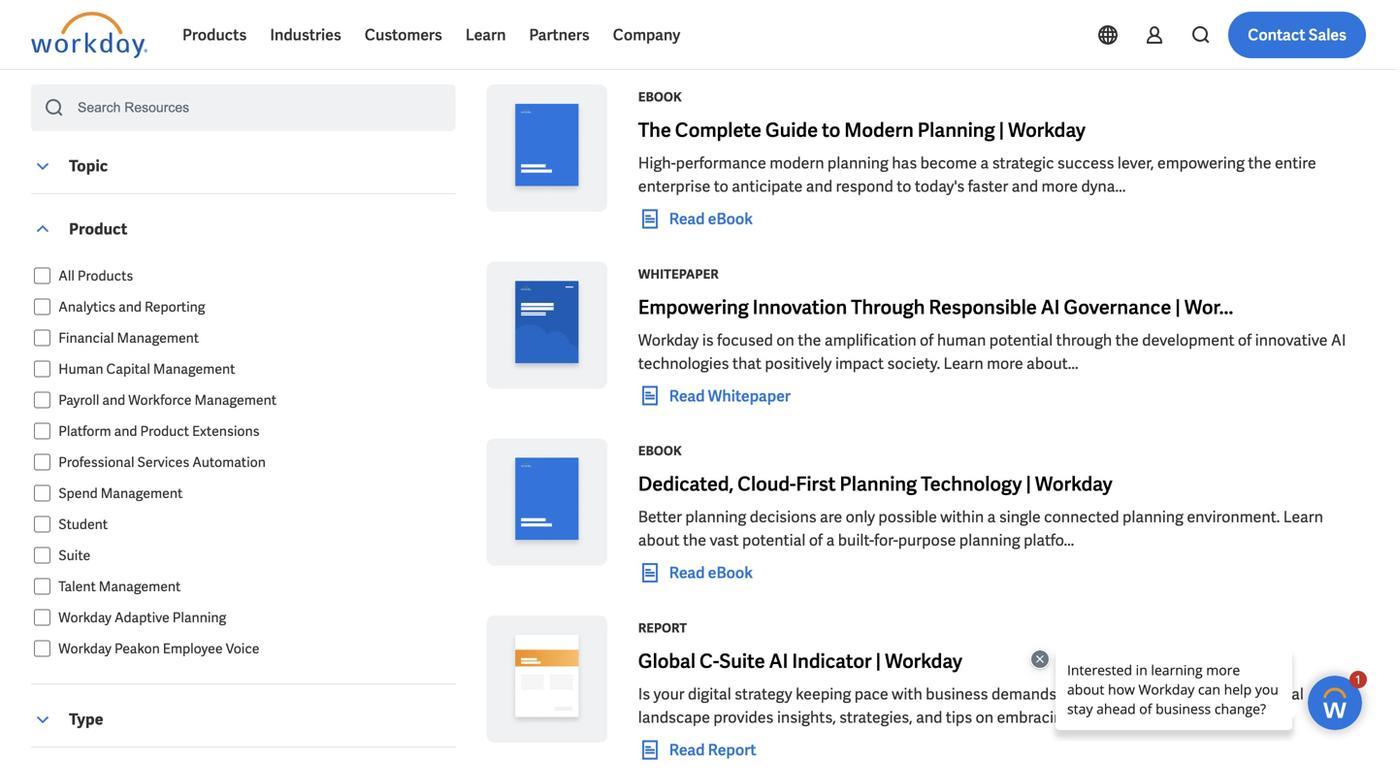 Task type: vqa. For each thing, say whether or not it's contained in the screenshot.


Task type: locate. For each thing, give the bounding box(es) containing it.
spend management link
[[51, 482, 456, 505]]

and inside is your digital strategy keeping pace with business demands? our report on the changing digital landscape provides insights, strategies, and tips on embracing ne...
[[917, 707, 943, 728]]

1 vertical spatial a
[[988, 507, 996, 527]]

global
[[639, 649, 696, 674]]

read down "technologies"
[[670, 386, 705, 406]]

and down capital
[[102, 391, 125, 409]]

digital
[[688, 684, 732, 704], [1261, 684, 1305, 704]]

management up adaptive
[[99, 578, 181, 595]]

only
[[846, 507, 876, 527]]

2 vertical spatial learn
[[1284, 507, 1324, 527]]

more
[[1042, 176, 1079, 197], [987, 353, 1024, 374]]

ai up through
[[1041, 295, 1061, 320]]

on right tips
[[976, 707, 994, 728]]

read report link
[[639, 738, 757, 762]]

of left innovative
[[1239, 330, 1253, 350]]

professional services automation
[[59, 453, 266, 471]]

0 vertical spatial whitepaper
[[639, 266, 719, 282]]

management for talent management
[[99, 578, 181, 595]]

sales
[[1309, 25, 1347, 45]]

0 vertical spatial report
[[639, 620, 687, 636]]

1 digital from the left
[[688, 684, 732, 704]]

for-
[[875, 530, 899, 551]]

report up global
[[639, 620, 687, 636]]

1 vertical spatial products
[[78, 267, 133, 284]]

ai
[[1041, 295, 1061, 320], [1332, 330, 1347, 350], [770, 649, 789, 674]]

2 read from the top
[[670, 386, 705, 406]]

professional services automation link
[[51, 450, 456, 474]]

1 vertical spatial whitepaper
[[708, 386, 791, 406]]

to right guide
[[822, 117, 841, 143]]

dedicated, cloud-first planning technology | workday
[[639, 472, 1113, 497]]

read ebook down vast
[[670, 563, 753, 583]]

technology
[[921, 472, 1023, 497]]

the left entire
[[1249, 153, 1272, 173]]

read ebook down enterprise
[[670, 209, 753, 229]]

0 horizontal spatial products
[[78, 267, 133, 284]]

0 vertical spatial more
[[1042, 176, 1079, 197]]

0 horizontal spatial more
[[987, 353, 1024, 374]]

planning inside "link"
[[173, 609, 226, 626]]

workday
[[1009, 117, 1086, 143], [639, 330, 699, 350], [1036, 472, 1113, 497], [59, 609, 112, 626], [59, 640, 112, 657], [885, 649, 963, 674]]

1 vertical spatial read ebook link
[[639, 561, 753, 585]]

read ebook link down enterprise
[[639, 207, 753, 230]]

0 horizontal spatial potential
[[743, 530, 806, 551]]

2 horizontal spatial of
[[1239, 330, 1253, 350]]

1 horizontal spatial of
[[920, 330, 934, 350]]

to down has
[[897, 176, 912, 197]]

partners
[[530, 25, 590, 45]]

0 vertical spatial product
[[69, 219, 128, 239]]

digital right changing
[[1261, 684, 1305, 704]]

the inside is your digital strategy keeping pace with business demands? our report on the changing digital landscape provides insights, strategies, and tips on embracing ne...
[[1166, 684, 1190, 704]]

1 horizontal spatial ai
[[1041, 295, 1061, 320]]

better
[[639, 507, 682, 527]]

0 vertical spatial on
[[777, 330, 795, 350]]

0 horizontal spatial ai
[[770, 649, 789, 674]]

None checkbox
[[34, 298, 51, 316], [34, 360, 51, 378], [34, 391, 51, 409], [34, 516, 51, 533], [34, 547, 51, 564], [34, 609, 51, 626], [34, 298, 51, 316], [34, 360, 51, 378], [34, 391, 51, 409], [34, 516, 51, 533], [34, 547, 51, 564], [34, 609, 51, 626]]

0 horizontal spatial digital
[[688, 684, 732, 704]]

focused
[[717, 330, 774, 350]]

platform and product extensions link
[[51, 419, 456, 443]]

ebook up dedicated,
[[639, 443, 682, 459]]

cloud-
[[738, 472, 796, 497]]

potential inside better planning decisions are only possible within a single connected planning environment. learn about the vast potential of a built-for-purpose planning platfo...
[[743, 530, 806, 551]]

0 vertical spatial a
[[981, 153, 990, 173]]

products
[[183, 25, 247, 45], [78, 267, 133, 284]]

ai right innovative
[[1332, 330, 1347, 350]]

1 vertical spatial potential
[[743, 530, 806, 551]]

workday inside the workday is focused on the amplification of human potential through the development of innovative ai technologies that positively impact society. learn more about...
[[639, 330, 699, 350]]

reporting
[[145, 298, 205, 316]]

1 horizontal spatial suite
[[720, 649, 766, 674]]

0 horizontal spatial of
[[809, 530, 823, 551]]

pace
[[855, 684, 889, 704]]

empowering
[[639, 295, 749, 320]]

1 vertical spatial more
[[987, 353, 1024, 374]]

0 vertical spatial learn
[[466, 25, 506, 45]]

of down are
[[809, 530, 823, 551]]

strategy
[[735, 684, 793, 704]]

1 vertical spatial learn
[[944, 353, 984, 374]]

product up the all products
[[69, 219, 128, 239]]

a down are
[[827, 530, 835, 551]]

vast
[[710, 530, 739, 551]]

our
[[1068, 684, 1095, 704]]

read down enterprise
[[670, 209, 705, 229]]

3 read from the top
[[670, 563, 705, 583]]

more down success
[[1042, 176, 1079, 197]]

workday down talent
[[59, 609, 112, 626]]

read ebook link for dedicated,
[[639, 561, 753, 585]]

1 horizontal spatial products
[[183, 25, 247, 45]]

2 vertical spatial planning
[[173, 609, 226, 626]]

2 horizontal spatial to
[[897, 176, 912, 197]]

planning up only
[[840, 472, 918, 497]]

has
[[892, 153, 918, 173]]

voice
[[226, 640, 260, 657]]

1 horizontal spatial report
[[708, 740, 757, 760]]

2 horizontal spatial ai
[[1332, 330, 1347, 350]]

0 vertical spatial read ebook
[[670, 209, 753, 229]]

first
[[796, 472, 836, 497]]

purpose
[[899, 530, 957, 551]]

the inside high-performance modern planning has become a strategic success lever, empowering the entire enterprise to anticipate and respond to today's faster and more dyna...
[[1249, 153, 1272, 173]]

the complete guide to modern planning | workday
[[639, 117, 1086, 143]]

ne...
[[1075, 707, 1103, 728]]

read for dedicated,
[[670, 563, 705, 583]]

1 vertical spatial report
[[708, 740, 757, 760]]

learn inside better planning decisions are only possible within a single connected planning environment. learn about the vast potential of a built-for-purpose planning platfo...
[[1284, 507, 1324, 527]]

read down "landscape"
[[670, 740, 705, 760]]

| left wor...
[[1176, 295, 1181, 320]]

automation
[[192, 453, 266, 471]]

whitepaper down that
[[708, 386, 791, 406]]

read ebook link down vast
[[639, 561, 753, 585]]

management for financial management
[[117, 329, 199, 347]]

2 horizontal spatial learn
[[1284, 507, 1324, 527]]

products up analytics
[[78, 267, 133, 284]]

your
[[654, 684, 685, 704]]

the inside better planning decisions are only possible within a single connected planning environment. learn about the vast potential of a built-for-purpose planning platfo...
[[683, 530, 707, 551]]

1 read ebook from the top
[[670, 209, 753, 229]]

planning up become
[[918, 117, 996, 143]]

planning
[[918, 117, 996, 143], [840, 472, 918, 497], [173, 609, 226, 626]]

1 horizontal spatial more
[[1042, 176, 1079, 197]]

workday up "technologies"
[[639, 330, 699, 350]]

to down performance
[[714, 176, 729, 197]]

learn left partners
[[466, 25, 506, 45]]

customers
[[365, 25, 443, 45]]

read
[[670, 209, 705, 229], [670, 386, 705, 406], [670, 563, 705, 583], [670, 740, 705, 760]]

0 vertical spatial potential
[[990, 330, 1053, 350]]

0 vertical spatial suite
[[59, 547, 91, 564]]

None checkbox
[[34, 267, 51, 284], [34, 329, 51, 347], [34, 422, 51, 440], [34, 453, 51, 471], [34, 484, 51, 502], [34, 578, 51, 595], [34, 640, 51, 657], [34, 267, 51, 284], [34, 329, 51, 347], [34, 422, 51, 440], [34, 453, 51, 471], [34, 484, 51, 502], [34, 578, 51, 595], [34, 640, 51, 657]]

a inside high-performance modern planning has become a strategic success lever, empowering the entire enterprise to anticipate and respond to today's faster and more dyna...
[[981, 153, 990, 173]]

provides
[[714, 707, 774, 728]]

1 read ebook link from the top
[[639, 207, 753, 230]]

planning up employee on the left
[[173, 609, 226, 626]]

employee
[[163, 640, 223, 657]]

workday adaptive planning
[[59, 609, 226, 626]]

a left single
[[988, 507, 996, 527]]

and left tips
[[917, 707, 943, 728]]

0 vertical spatial products
[[183, 25, 247, 45]]

professional
[[59, 453, 134, 471]]

responsible
[[929, 295, 1038, 320]]

suite up talent
[[59, 547, 91, 564]]

0 vertical spatial planning
[[918, 117, 996, 143]]

on right report
[[1145, 684, 1163, 704]]

digital down c-
[[688, 684, 732, 704]]

read ebook for complete
[[670, 209, 753, 229]]

capital
[[106, 360, 150, 378]]

on
[[777, 330, 795, 350], [1145, 684, 1163, 704], [976, 707, 994, 728]]

the left changing
[[1166, 684, 1190, 704]]

learn button
[[454, 12, 518, 58]]

financial management link
[[51, 326, 456, 349]]

1 vertical spatial on
[[1145, 684, 1163, 704]]

learn right environment.
[[1284, 507, 1324, 527]]

learn down human on the right top of page
[[944, 353, 984, 374]]

impact
[[836, 353, 884, 374]]

a up the faster
[[981, 153, 990, 173]]

the up positively
[[798, 330, 822, 350]]

products up search resources text field at the left of page
[[183, 25, 247, 45]]

products inside all products 'link'
[[78, 267, 133, 284]]

products button
[[171, 12, 259, 58]]

1 read from the top
[[670, 209, 705, 229]]

global c-suite ai indicator | workday
[[639, 649, 963, 674]]

planning right connected
[[1123, 507, 1184, 527]]

entire
[[1276, 153, 1317, 173]]

whitepaper up empowering
[[639, 266, 719, 282]]

customers button
[[353, 12, 454, 58]]

learn
[[466, 25, 506, 45], [944, 353, 984, 374], [1284, 507, 1324, 527]]

planning up vast
[[686, 507, 747, 527]]

more inside high-performance modern planning has become a strategic success lever, empowering the entire enterprise to anticipate and respond to today's faster and more dyna...
[[1042, 176, 1079, 197]]

to
[[822, 117, 841, 143], [714, 176, 729, 197], [897, 176, 912, 197]]

and right platform
[[114, 422, 137, 440]]

0 horizontal spatial product
[[69, 219, 128, 239]]

through
[[851, 295, 926, 320]]

4 read from the top
[[670, 740, 705, 760]]

0 horizontal spatial on
[[777, 330, 795, 350]]

management
[[117, 329, 199, 347], [153, 360, 235, 378], [195, 391, 277, 409], [101, 484, 183, 502], [99, 578, 181, 595]]

management down professional services automation
[[101, 484, 183, 502]]

2 digital from the left
[[1261, 684, 1305, 704]]

workday inside "link"
[[59, 609, 112, 626]]

management up human capital management
[[117, 329, 199, 347]]

services
[[137, 453, 190, 471]]

0 horizontal spatial to
[[714, 176, 729, 197]]

suite up strategy
[[720, 649, 766, 674]]

success
[[1058, 153, 1115, 173]]

report down provides
[[708, 740, 757, 760]]

more left about... at right
[[987, 353, 1024, 374]]

1 vertical spatial read ebook
[[670, 563, 753, 583]]

0 horizontal spatial learn
[[466, 25, 506, 45]]

1 horizontal spatial potential
[[990, 330, 1053, 350]]

read for global
[[670, 740, 705, 760]]

2 vertical spatial ai
[[770, 649, 789, 674]]

1 horizontal spatial learn
[[944, 353, 984, 374]]

the left vast
[[683, 530, 707, 551]]

within
[[941, 507, 985, 527]]

enterprise
[[639, 176, 711, 197]]

1 vertical spatial ai
[[1332, 330, 1347, 350]]

ai up strategy
[[770, 649, 789, 674]]

on up positively
[[777, 330, 795, 350]]

2 read ebook link from the top
[[639, 561, 753, 585]]

read down about
[[670, 563, 705, 583]]

1 vertical spatial product
[[140, 422, 189, 440]]

planning up the respond
[[828, 153, 889, 173]]

potential up about... at right
[[990, 330, 1053, 350]]

today's
[[915, 176, 965, 197]]

potential down 'decisions'
[[743, 530, 806, 551]]

empowering innovation through responsible ai governance | wor...
[[639, 295, 1234, 320]]

of up "society."
[[920, 330, 934, 350]]

positively
[[765, 353, 832, 374]]

0 vertical spatial read ebook link
[[639, 207, 753, 230]]

workday left peakon
[[59, 640, 112, 657]]

are
[[820, 507, 843, 527]]

product up the 'services'
[[140, 422, 189, 440]]

read ebook link for the
[[639, 207, 753, 230]]

2 read ebook from the top
[[670, 563, 753, 583]]

1 horizontal spatial digital
[[1261, 684, 1305, 704]]

go to the homepage image
[[31, 12, 148, 58]]

is
[[703, 330, 714, 350]]

read ebook link
[[639, 207, 753, 230], [639, 561, 753, 585]]

guide
[[766, 117, 818, 143]]

1 horizontal spatial on
[[976, 707, 994, 728]]

whitepaper
[[639, 266, 719, 282], [708, 386, 791, 406]]

management for spend management
[[101, 484, 183, 502]]

2 vertical spatial on
[[976, 707, 994, 728]]

2 horizontal spatial on
[[1145, 684, 1163, 704]]

modern
[[845, 117, 914, 143]]

innovative
[[1256, 330, 1329, 350]]

of
[[920, 330, 934, 350], [1239, 330, 1253, 350], [809, 530, 823, 551]]

|
[[999, 117, 1005, 143], [1176, 295, 1181, 320], [1026, 472, 1032, 497], [876, 649, 882, 674]]

ebook up the
[[639, 89, 682, 105]]

potential
[[990, 330, 1053, 350], [743, 530, 806, 551]]

and up 'financial management'
[[119, 298, 142, 316]]



Task type: describe. For each thing, give the bounding box(es) containing it.
learn inside the workday is focused on the amplification of human potential through the development of innovative ai technologies that positively impact society. learn more about...
[[944, 353, 984, 374]]

read ebook for cloud-
[[670, 563, 753, 583]]

payroll
[[59, 391, 99, 409]]

development
[[1143, 330, 1235, 350]]

ebook down anticipate
[[708, 209, 753, 229]]

all
[[59, 267, 75, 284]]

and down modern
[[807, 176, 833, 197]]

with
[[892, 684, 923, 704]]

indicator
[[793, 649, 872, 674]]

read whitepaper
[[670, 386, 791, 406]]

human capital management link
[[51, 357, 456, 381]]

Search Resources text field
[[66, 84, 427, 131]]

analytics
[[59, 298, 116, 316]]

payroll and workforce management
[[59, 391, 277, 409]]

potential inside the workday is focused on the amplification of human potential through the development of innovative ai technologies that positively impact society. learn more about...
[[990, 330, 1053, 350]]

partners button
[[518, 12, 602, 58]]

1 vertical spatial planning
[[840, 472, 918, 497]]

talent management
[[59, 578, 181, 595]]

products inside products dropdown button
[[183, 25, 247, 45]]

0 vertical spatial ai
[[1041, 295, 1061, 320]]

company
[[613, 25, 681, 45]]

about
[[639, 530, 680, 551]]

dyna...
[[1082, 176, 1126, 197]]

workday up connected
[[1036, 472, 1113, 497]]

workday up the strategic
[[1009, 117, 1086, 143]]

read report
[[670, 740, 757, 760]]

contact sales
[[1249, 25, 1347, 45]]

industries
[[270, 25, 342, 45]]

1 horizontal spatial to
[[822, 117, 841, 143]]

management up payroll and workforce management
[[153, 360, 235, 378]]

innovation
[[753, 295, 848, 320]]

planning inside high-performance modern planning has become a strategic success lever, empowering the entire enterprise to anticipate and respond to today's faster and more dyna...
[[828, 153, 889, 173]]

talent management link
[[51, 575, 456, 598]]

platform
[[59, 422, 111, 440]]

student link
[[51, 513, 456, 536]]

adaptive
[[115, 609, 170, 626]]

payroll and workforce management link
[[51, 388, 456, 412]]

topic
[[69, 156, 108, 176]]

and inside analytics and reporting link
[[119, 298, 142, 316]]

tips
[[946, 707, 973, 728]]

high-
[[639, 153, 676, 173]]

environment.
[[1188, 507, 1281, 527]]

human
[[59, 360, 103, 378]]

governance
[[1064, 295, 1172, 320]]

workday peakon employee voice
[[59, 640, 260, 657]]

| up single
[[1026, 472, 1032, 497]]

more inside the workday is focused on the amplification of human potential through the development of innovative ai technologies that positively impact society. learn more about...
[[987, 353, 1024, 374]]

wor...
[[1185, 295, 1234, 320]]

the down governance
[[1116, 330, 1140, 350]]

and inside platform and product extensions link
[[114, 422, 137, 440]]

0 horizontal spatial suite
[[59, 547, 91, 564]]

suite link
[[51, 544, 456, 567]]

2 vertical spatial a
[[827, 530, 835, 551]]

empowering
[[1158, 153, 1246, 173]]

on inside the workday is focused on the amplification of human potential through the development of innovative ai technologies that positively impact society. learn more about...
[[777, 330, 795, 350]]

strategies,
[[840, 707, 913, 728]]

anticipate
[[732, 176, 803, 197]]

and down the strategic
[[1012, 176, 1039, 197]]

all products
[[59, 267, 133, 284]]

report
[[1098, 684, 1141, 704]]

that
[[733, 353, 762, 374]]

high-performance modern planning has become a strategic success lever, empowering the entire enterprise to anticipate and respond to today's faster and more dyna...
[[639, 153, 1317, 197]]

the
[[639, 117, 672, 143]]

lever,
[[1118, 153, 1155, 173]]

workday up with
[[885, 649, 963, 674]]

type
[[69, 709, 103, 730]]

and inside payroll and workforce management link
[[102, 391, 125, 409]]

ai inside the workday is focused on the amplification of human potential through the development of innovative ai technologies that positively impact society. learn more about...
[[1332, 330, 1347, 350]]

1 horizontal spatial product
[[140, 422, 189, 440]]

workday adaptive planning link
[[51, 606, 456, 629]]

human capital management
[[59, 360, 235, 378]]

0 horizontal spatial report
[[639, 620, 687, 636]]

analytics and reporting
[[59, 298, 205, 316]]

platform and product extensions
[[59, 422, 260, 440]]

| up pace
[[876, 649, 882, 674]]

platfo...
[[1024, 530, 1075, 551]]

1 vertical spatial suite
[[720, 649, 766, 674]]

contact
[[1249, 25, 1306, 45]]

technologies
[[639, 353, 730, 374]]

read for the
[[670, 209, 705, 229]]

financial
[[59, 329, 114, 347]]

workday peakon employee voice link
[[51, 637, 456, 660]]

modern
[[770, 153, 825, 173]]

workday is focused on the amplification of human potential through the development of innovative ai technologies that positively impact society. learn more about...
[[639, 330, 1347, 374]]

single
[[1000, 507, 1041, 527]]

student
[[59, 516, 108, 533]]

read whitepaper link
[[639, 384, 791, 407]]

keeping
[[796, 684, 852, 704]]

| up the strategic
[[999, 117, 1005, 143]]

read for empowering
[[670, 386, 705, 406]]

analytics and reporting link
[[51, 295, 456, 318]]

extensions
[[192, 422, 260, 440]]

amplification
[[825, 330, 917, 350]]

society.
[[888, 353, 941, 374]]

planning down within
[[960, 530, 1021, 551]]

management up extensions in the bottom of the page
[[195, 391, 277, 409]]

through
[[1057, 330, 1113, 350]]

better planning decisions are only possible within a single connected planning environment. learn about the vast potential of a built-for-purpose planning platfo...
[[639, 507, 1324, 551]]

dedicated,
[[639, 472, 734, 497]]

c-
[[700, 649, 720, 674]]

decisions
[[750, 507, 817, 527]]

learn inside dropdown button
[[466, 25, 506, 45]]

of inside better planning decisions are only possible within a single connected planning environment. learn about the vast potential of a built-for-purpose planning platfo...
[[809, 530, 823, 551]]

financial management
[[59, 329, 199, 347]]

embracing
[[997, 707, 1072, 728]]

performance
[[676, 153, 767, 173]]

ebook down vast
[[708, 563, 753, 583]]

demands?
[[992, 684, 1065, 704]]

respond
[[836, 176, 894, 197]]

contact sales link
[[1229, 12, 1367, 58]]



